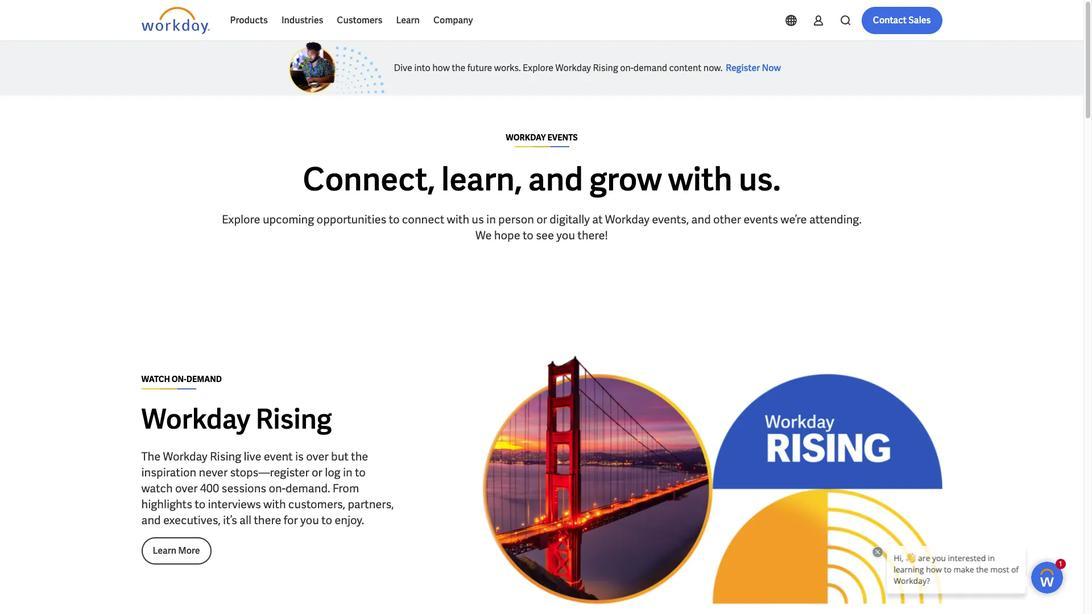Task type: locate. For each thing, give the bounding box(es) containing it.
explore right "works."
[[523, 62, 554, 74]]

1 vertical spatial in
[[343, 466, 353, 481]]

learn inside "learn more" 'link'
[[153, 546, 177, 558]]

0 vertical spatial on-
[[621, 62, 634, 74]]

or left the log
[[312, 466, 323, 481]]

rising inside the workday rising live event is over but the inspiration never stops—register or log in to watch over 400 sessions on-demand. from highlights to interviews with customers, partners, and executives, it's all there for you to enjoy.
[[210, 450, 242, 465]]

1 vertical spatial explore
[[222, 212, 260, 227]]

is
[[295, 450, 304, 465]]

and left 'other'
[[692, 212, 711, 227]]

learn inside learn dropdown button
[[396, 14, 420, 26]]

1 vertical spatial on-
[[269, 482, 286, 497]]

the right how
[[452, 62, 466, 74]]

company button
[[427, 7, 480, 34]]

in
[[487, 212, 496, 227], [343, 466, 353, 481]]

enjoy.
[[335, 514, 365, 529]]

1 horizontal spatial you
[[557, 228, 576, 243]]

0 horizontal spatial in
[[343, 466, 353, 481]]

1 horizontal spatial learn
[[396, 14, 420, 26]]

and down highlights
[[141, 514, 161, 529]]

watch
[[141, 482, 173, 497]]

dive
[[394, 62, 413, 74]]

us
[[472, 212, 484, 227]]

learn
[[396, 14, 420, 26], [153, 546, 177, 558]]

all
[[240, 514, 252, 529]]

2 vertical spatial and
[[141, 514, 161, 529]]

in right the log
[[343, 466, 353, 481]]

1 vertical spatial with
[[447, 212, 470, 227]]

1 horizontal spatial in
[[487, 212, 496, 227]]

0 horizontal spatial explore
[[222, 212, 260, 227]]

to left see
[[523, 228, 534, 243]]

you
[[557, 228, 576, 243], [301, 514, 319, 529]]

to up "executives,"
[[195, 498, 206, 513]]

see
[[536, 228, 554, 243]]

explore
[[523, 62, 554, 74], [222, 212, 260, 227]]

2 horizontal spatial rising
[[593, 62, 619, 74]]

over left the 400 at the left of page
[[175, 482, 198, 497]]

0 vertical spatial learn
[[396, 14, 420, 26]]

with left us
[[447, 212, 470, 227]]

0 horizontal spatial or
[[312, 466, 323, 481]]

0 horizontal spatial on-
[[269, 482, 286, 497]]

rising up 'is'
[[256, 402, 332, 437]]

to left connect
[[389, 212, 400, 227]]

workday events
[[506, 133, 578, 143]]

with inside explore upcoming opportunities to connect with us in person or digitally at workday events, and other events we're attending. we hope to see you there!
[[447, 212, 470, 227]]

over
[[306, 450, 329, 465], [175, 482, 198, 497]]

contact sales link
[[862, 7, 943, 34]]

0 horizontal spatial learn
[[153, 546, 177, 558]]

with up there at left bottom
[[264, 498, 286, 513]]

rising left demand
[[593, 62, 619, 74]]

0 vertical spatial or
[[537, 212, 548, 227]]

and down events
[[529, 159, 584, 200]]

rising
[[593, 62, 619, 74], [256, 402, 332, 437], [210, 450, 242, 465]]

now.
[[704, 62, 723, 74]]

1 horizontal spatial with
[[447, 212, 470, 227]]

we
[[476, 228, 492, 243]]

1 horizontal spatial over
[[306, 450, 329, 465]]

0 vertical spatial you
[[557, 228, 576, 243]]

and
[[529, 159, 584, 200], [692, 212, 711, 227], [141, 514, 161, 529]]

we're
[[781, 212, 808, 227]]

the inside the workday rising live event is over but the inspiration never stops—register or log in to watch over 400 sessions on-demand. from highlights to interviews with customers, partners, and executives, it's all there for you to enjoy.
[[351, 450, 369, 465]]

learn for learn
[[396, 14, 420, 26]]

1 horizontal spatial explore
[[523, 62, 554, 74]]

you down digitally
[[557, 228, 576, 243]]

to
[[389, 212, 400, 227], [523, 228, 534, 243], [355, 466, 366, 481], [195, 498, 206, 513], [322, 514, 332, 529]]

0 horizontal spatial and
[[141, 514, 161, 529]]

or
[[537, 212, 548, 227], [312, 466, 323, 481]]

learn left company
[[396, 14, 420, 26]]

0 vertical spatial explore
[[523, 62, 554, 74]]

executives,
[[163, 514, 221, 529]]

1 vertical spatial and
[[692, 212, 711, 227]]

with up 'other'
[[669, 159, 733, 200]]

register
[[726, 62, 761, 74]]

1 vertical spatial rising
[[256, 402, 332, 437]]

rising up never
[[210, 450, 242, 465]]

1 vertical spatial the
[[351, 450, 369, 465]]

the right but
[[351, 450, 369, 465]]

2 vertical spatial rising
[[210, 450, 242, 465]]

us.
[[739, 159, 781, 200]]

2 vertical spatial with
[[264, 498, 286, 513]]

company
[[434, 14, 473, 26]]

on-
[[621, 62, 634, 74], [269, 482, 286, 497]]

you inside explore upcoming opportunities to connect with us in person or digitally at workday events, and other events we're attending. we hope to see you there!
[[557, 228, 576, 243]]

0 vertical spatial rising
[[593, 62, 619, 74]]

0 vertical spatial in
[[487, 212, 496, 227]]

event
[[264, 450, 293, 465]]

1 horizontal spatial the
[[452, 62, 466, 74]]

1 horizontal spatial or
[[537, 212, 548, 227]]

1 vertical spatial or
[[312, 466, 323, 481]]

it's
[[223, 514, 237, 529]]

0 vertical spatial and
[[529, 159, 584, 200]]

how
[[433, 62, 450, 74]]

learn left more
[[153, 546, 177, 558]]

explore upcoming opportunities to connect with us in person or digitally at workday events, and other events we're attending. we hope to see you there!
[[222, 212, 862, 243]]

learn,
[[442, 159, 522, 200]]

with
[[669, 159, 733, 200], [447, 212, 470, 227], [264, 498, 286, 513]]

or up see
[[537, 212, 548, 227]]

'' image
[[289, 41, 385, 96]]

the
[[452, 62, 466, 74], [351, 450, 369, 465]]

1 vertical spatial learn
[[153, 546, 177, 558]]

explore left upcoming
[[222, 212, 260, 227]]

0 horizontal spatial rising
[[210, 450, 242, 465]]

0 vertical spatial over
[[306, 450, 329, 465]]

workday
[[556, 62, 591, 74], [506, 133, 546, 143], [606, 212, 650, 227], [141, 402, 250, 437], [163, 450, 208, 465]]

learn more link
[[141, 538, 212, 566]]

you down customers,
[[301, 514, 319, 529]]

1 horizontal spatial and
[[529, 159, 584, 200]]

in right us
[[487, 212, 496, 227]]

0 horizontal spatial over
[[175, 482, 198, 497]]

1 vertical spatial you
[[301, 514, 319, 529]]

stops—register
[[230, 466, 310, 481]]

on-
[[172, 375, 187, 385]]

0 horizontal spatial with
[[264, 498, 286, 513]]

0 horizontal spatial the
[[351, 450, 369, 465]]

for
[[284, 514, 298, 529]]

into
[[415, 62, 431, 74]]

but
[[331, 450, 349, 465]]

events
[[548, 133, 578, 143]]

sales
[[909, 14, 932, 26]]

over right 'is'
[[306, 450, 329, 465]]

more
[[178, 546, 200, 558]]

to up from
[[355, 466, 366, 481]]

industries
[[282, 14, 324, 26]]

highlights
[[141, 498, 192, 513]]

0 vertical spatial with
[[669, 159, 733, 200]]

grow
[[590, 159, 662, 200]]

inspiration
[[141, 466, 197, 481]]

2 horizontal spatial and
[[692, 212, 711, 227]]

0 horizontal spatial you
[[301, 514, 319, 529]]

live
[[244, 450, 262, 465]]

opportunities
[[317, 212, 387, 227]]

future
[[468, 62, 493, 74]]



Task type: vqa. For each thing, say whether or not it's contained in the screenshot.
interviews
yes



Task type: describe. For each thing, give the bounding box(es) containing it.
go to the homepage image
[[141, 7, 210, 34]]

in inside explore upcoming opportunities to connect with us in person or digitally at workday events, and other events we're attending. we hope to see you there!
[[487, 212, 496, 227]]

2 horizontal spatial with
[[669, 159, 733, 200]]

1 horizontal spatial rising
[[256, 402, 332, 437]]

1 vertical spatial over
[[175, 482, 198, 497]]

watch on-demand
[[141, 375, 222, 385]]

in inside the workday rising live event is over but the inspiration never stops—register or log in to watch over 400 sessions on-demand. from highlights to interviews with customers, partners, and executives, it's all there for you to enjoy.
[[343, 466, 353, 481]]

explore inside explore upcoming opportunities to connect with us in person or digitally at workday events, and other events we're attending. we hope to see you there!
[[222, 212, 260, 227]]

person
[[499, 212, 534, 227]]

or inside the workday rising live event is over but the inspiration never stops—register or log in to watch over 400 sessions on-demand. from highlights to interviews with customers, partners, and executives, it's all there for you to enjoy.
[[312, 466, 323, 481]]

from
[[333, 482, 359, 497]]

content
[[670, 62, 702, 74]]

demand
[[187, 375, 222, 385]]

demand.
[[286, 482, 330, 497]]

the
[[141, 450, 161, 465]]

dive into how the future works. explore workday rising on-demand content now. register now
[[394, 62, 782, 74]]

the workday rising live event is over but the inspiration never stops—register or log in to watch over 400 sessions on-demand. from highlights to interviews with customers, partners, and executives, it's all there for you to enjoy.
[[141, 450, 394, 529]]

workday inside the workday rising live event is over but the inspiration never stops—register or log in to watch over 400 sessions on-demand. from highlights to interviews with customers, partners, and executives, it's all there for you to enjoy.
[[163, 450, 208, 465]]

customers
[[337, 14, 383, 26]]

customers button
[[330, 7, 390, 34]]

connect, learn, and grow with us.
[[303, 159, 781, 200]]

there
[[254, 514, 282, 529]]

1 horizontal spatial on-
[[621, 62, 634, 74]]

hope
[[495, 228, 521, 243]]

demand
[[634, 62, 668, 74]]

workday inside explore upcoming opportunities to connect with us in person or digitally at workday events, and other events we're attending. we hope to see you there!
[[606, 212, 650, 227]]

on- inside the workday rising live event is over but the inspiration never stops—register or log in to watch over 400 sessions on-demand. from highlights to interviews with customers, partners, and executives, it's all there for you to enjoy.
[[269, 482, 286, 497]]

contact sales
[[874, 14, 932, 26]]

attending.
[[810, 212, 862, 227]]

products button
[[223, 7, 275, 34]]

events,
[[652, 212, 690, 227]]

other
[[714, 212, 742, 227]]

products
[[230, 14, 268, 26]]

and inside explore upcoming opportunities to connect with us in person or digitally at workday events, and other events we're attending. we hope to see you there!
[[692, 212, 711, 227]]

workday rising
[[141, 402, 332, 437]]

customers,
[[289, 498, 346, 513]]

works.
[[495, 62, 521, 74]]

interviews
[[208, 498, 261, 513]]

400
[[200, 482, 219, 497]]

golden gate bridge in san francisco. image
[[483, 326, 943, 615]]

register now link
[[723, 61, 785, 75]]

digitally
[[550, 212, 590, 227]]

learn more
[[153, 546, 200, 558]]

there!
[[578, 228, 608, 243]]

sessions
[[222, 482, 267, 497]]

with inside the workday rising live event is over but the inspiration never stops—register or log in to watch over 400 sessions on-demand. from highlights to interviews with customers, partners, and executives, it's all there for you to enjoy.
[[264, 498, 286, 513]]

never
[[199, 466, 228, 481]]

learn for learn more
[[153, 546, 177, 558]]

0 vertical spatial the
[[452, 62, 466, 74]]

connect,
[[303, 159, 435, 200]]

partners,
[[348, 498, 394, 513]]

at
[[593, 212, 603, 227]]

log
[[325, 466, 341, 481]]

industries button
[[275, 7, 330, 34]]

events
[[744, 212, 779, 227]]

and inside the workday rising live event is over but the inspiration never stops—register or log in to watch over 400 sessions on-demand. from highlights to interviews with customers, partners, and executives, it's all there for you to enjoy.
[[141, 514, 161, 529]]

connect
[[402, 212, 445, 227]]

learn button
[[390, 7, 427, 34]]

watch
[[141, 375, 170, 385]]

upcoming
[[263, 212, 314, 227]]

you inside the workday rising live event is over but the inspiration never stops—register or log in to watch over 400 sessions on-demand. from highlights to interviews with customers, partners, and executives, it's all there for you to enjoy.
[[301, 514, 319, 529]]

or inside explore upcoming opportunities to connect with us in person or digitally at workday events, and other events we're attending. we hope to see you there!
[[537, 212, 548, 227]]

contact
[[874, 14, 907, 26]]

now
[[762, 62, 782, 74]]

to down customers,
[[322, 514, 332, 529]]



